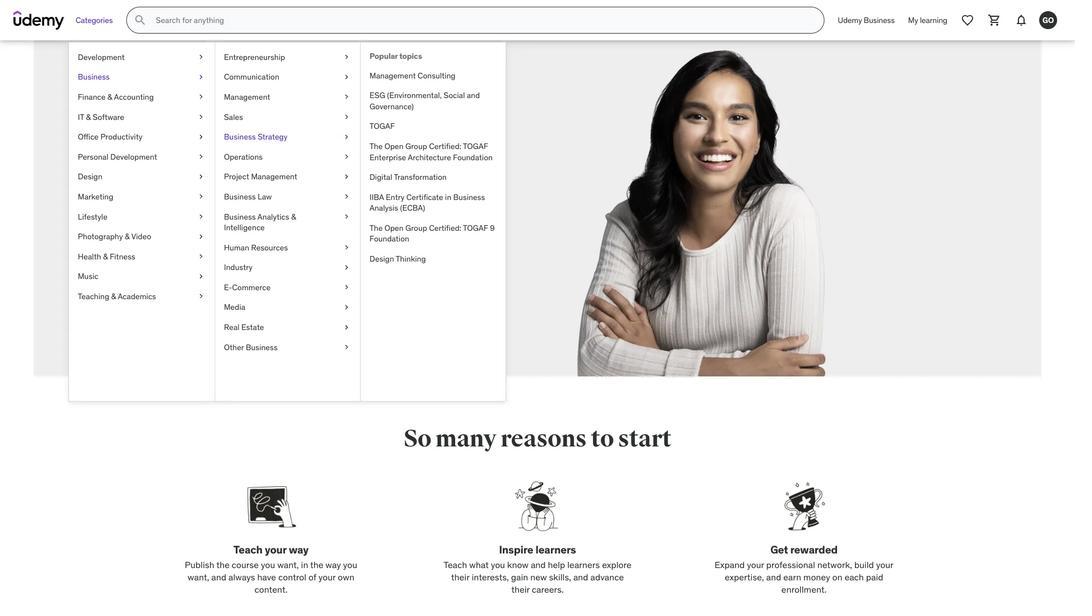 Task type: describe. For each thing, give the bounding box(es) containing it.
0 vertical spatial way
[[289, 543, 309, 556]]

sales
[[224, 112, 243, 122]]

health & fitness link
[[69, 247, 215, 266]]

xsmall image for music
[[197, 271, 206, 282]]

software
[[93, 112, 124, 122]]

xsmall image for personal development
[[197, 151, 206, 162]]

always
[[229, 571, 255, 583]]

photography & video link
[[69, 227, 215, 247]]

1 vertical spatial way
[[326, 559, 341, 570]]

new
[[531, 571, 547, 583]]

xsmall image for e-commerce
[[342, 282, 351, 293]]

0 horizontal spatial their
[[452, 571, 470, 583]]

digital
[[370, 172, 393, 182]]

9
[[490, 223, 495, 233]]

sales link
[[215, 107, 360, 127]]

business analytics & intelligence
[[224, 211, 296, 232]]

start
[[618, 424, 672, 453]]

explore
[[602, 559, 632, 570]]

analytics
[[258, 211, 289, 221]]

& for software
[[86, 112, 91, 122]]

music link
[[69, 266, 215, 286]]

xsmall image for industry
[[342, 262, 351, 273]]

& inside business analytics & intelligence
[[291, 211, 296, 221]]

xsmall image for communication
[[342, 71, 351, 82]]

—
[[222, 224, 231, 238]]

on
[[833, 571, 843, 583]]

xsmall image for sales
[[342, 111, 351, 122]]

project
[[224, 172, 249, 182]]

analysis
[[370, 203, 399, 213]]

so
[[404, 424, 432, 453]]

xsmall image for design
[[197, 171, 206, 182]]

video
[[131, 231, 151, 241]]

academics
[[118, 291, 156, 301]]

xsmall image for entrepreneurship
[[342, 52, 351, 63]]

law
[[258, 191, 272, 202]]

business law link
[[215, 187, 360, 207]]

design for design
[[78, 172, 102, 182]]

0 horizontal spatial want,
[[188, 571, 209, 583]]

photography
[[78, 231, 123, 241]]

the for the open group certified: togaf enterprise architecture foundation
[[370, 141, 383, 151]]

come
[[198, 140, 275, 175]]

1 vertical spatial learners
[[568, 559, 600, 570]]

digital transformation link
[[361, 167, 506, 187]]

& for fitness
[[103, 251, 108, 261]]

thinking
[[396, 254, 426, 264]]

operations
[[224, 152, 263, 162]]

xsmall image for business law
[[342, 191, 351, 202]]

xsmall image for other business
[[342, 342, 351, 353]]

togaf link
[[361, 116, 506, 136]]

earn
[[784, 571, 802, 583]]

communication
[[224, 72, 279, 82]]

2 you from the left
[[343, 559, 358, 570]]

office
[[78, 132, 99, 142]]

your up "have"
[[265, 543, 287, 556]]

0 vertical spatial togaf
[[370, 121, 395, 131]]

topics
[[400, 51, 422, 61]]

business up finance
[[78, 72, 110, 82]]

office productivity link
[[69, 127, 215, 147]]

paid
[[867, 571, 884, 583]]

business inside iiba entry certificate in business analysis (ecba)
[[454, 192, 485, 202]]

communication link
[[215, 67, 360, 87]]

business link
[[69, 67, 215, 87]]

0 vertical spatial development
[[78, 52, 125, 62]]

human resources
[[224, 242, 288, 252]]

certified: for architecture
[[429, 141, 462, 151]]

categories
[[76, 15, 113, 25]]

enrollment.
[[782, 584, 827, 595]]

business down the "project"
[[224, 191, 256, 202]]

your up paid
[[877, 559, 894, 570]]

inspire
[[499, 543, 534, 556]]

popular
[[370, 51, 398, 61]]

have
[[257, 571, 276, 583]]

management consulting
[[370, 70, 456, 80]]

commerce
[[232, 282, 271, 292]]

xsmall image for photography & video
[[197, 231, 206, 242]]

and inside esg (environmental, social and governance)
[[467, 90, 480, 100]]

management for management consulting
[[370, 70, 416, 80]]

xsmall image for health & fitness
[[197, 251, 206, 262]]

& for video
[[125, 231, 130, 241]]

business analytics & intelligence link
[[215, 207, 360, 238]]

xsmall image for real estate
[[342, 322, 351, 333]]

governance)
[[370, 101, 414, 111]]

many
[[436, 424, 497, 453]]

your right the of
[[319, 571, 336, 583]]

notifications image
[[1015, 13, 1029, 27]]

strategy
[[258, 132, 288, 142]]

so many reasons to start
[[404, 424, 672, 453]]

help
[[548, 559, 566, 570]]

lifestyle link
[[69, 207, 215, 227]]

personal development
[[78, 152, 157, 162]]

e-commerce link
[[215, 277, 360, 297]]

course
[[232, 559, 259, 570]]

the for the open group certified: togaf 9 foundation
[[370, 223, 383, 233]]

and inside teach your way publish the course you want, in the way you want, and always have control of your own content.
[[212, 571, 226, 583]]

2 vertical spatial management
[[251, 172, 297, 182]]

reasons
[[501, 424, 587, 453]]

wishlist image
[[962, 13, 975, 27]]

(ecba)
[[400, 203, 425, 213]]

business right udemy
[[864, 15, 895, 25]]

marketing
[[78, 191, 113, 202]]

digital transformation
[[370, 172, 447, 182]]

categories button
[[69, 7, 120, 34]]

photography & video
[[78, 231, 151, 241]]

entrepreneurship link
[[215, 47, 360, 67]]

xsmall image for project management
[[342, 171, 351, 182]]

business law
[[224, 191, 272, 202]]

change
[[323, 209, 358, 223]]

come teach with us become an instructor and change lives — including your own
[[198, 140, 358, 238]]

expand
[[715, 559, 745, 570]]

learning
[[921, 15, 948, 25]]

project management link
[[215, 167, 360, 187]]

xsmall image for human resources
[[342, 242, 351, 253]]

build
[[855, 559, 875, 570]]

development link
[[69, 47, 215, 67]]

inspire learners teach what you know and help learners explore their interests, gain new skills, and advance their careers.
[[444, 543, 632, 595]]

esg (environmental, social and governance)
[[370, 90, 480, 111]]

xsmall image for marketing
[[197, 191, 206, 202]]

content.
[[255, 584, 288, 595]]

of
[[309, 571, 317, 583]]

publish
[[185, 559, 215, 570]]

and inside the come teach with us become an instructor and change lives — including your own
[[303, 209, 321, 223]]

media link
[[215, 297, 360, 317]]

it & software
[[78, 112, 124, 122]]

transformation
[[394, 172, 447, 182]]

finance & accounting
[[78, 92, 154, 102]]

enterprise
[[370, 152, 406, 162]]

iiba
[[370, 192, 384, 202]]



Task type: locate. For each thing, give the bounding box(es) containing it.
xsmall image
[[197, 52, 206, 63], [342, 91, 351, 102], [342, 111, 351, 122], [197, 151, 206, 162], [342, 171, 351, 182], [342, 191, 351, 202], [342, 211, 351, 222], [197, 251, 206, 262], [342, 262, 351, 273], [197, 271, 206, 282], [342, 282, 351, 293]]

management down the communication
[[224, 92, 270, 102]]

xsmall image inside it & software link
[[197, 111, 206, 122]]

& right teaching
[[111, 291, 116, 301]]

go
[[1043, 15, 1055, 25]]

xsmall image inside teaching & academics link
[[197, 291, 206, 302]]

network,
[[818, 559, 853, 570]]

group inside the open group certified: togaf enterprise architecture foundation
[[406, 141, 427, 151]]

xsmall image for finance & accounting
[[197, 91, 206, 102]]

and right the social
[[467, 90, 480, 100]]

business up the operations
[[224, 132, 256, 142]]

togaf inside the open group certified: togaf enterprise architecture foundation
[[463, 141, 488, 151]]

1 horizontal spatial teach
[[444, 559, 467, 570]]

0 vertical spatial open
[[385, 141, 404, 151]]

and up new
[[531, 559, 546, 570]]

shopping cart with 0 items image
[[988, 13, 1002, 27]]

it
[[78, 112, 84, 122]]

xsmall image inside sales link
[[342, 111, 351, 122]]

xsmall image inside entrepreneurship link
[[342, 52, 351, 63]]

2 certified: from the top
[[429, 223, 462, 233]]

group up architecture
[[406, 141, 427, 151]]

marketing link
[[69, 187, 215, 207]]

& for academics
[[111, 291, 116, 301]]

xsmall image inside the management link
[[342, 91, 351, 102]]

0 horizontal spatial design
[[78, 172, 102, 182]]

each
[[845, 571, 865, 583]]

0 vertical spatial in
[[445, 192, 452, 202]]

open
[[385, 141, 404, 151], [385, 223, 404, 233]]

become
[[198, 209, 238, 223]]

management consulting link
[[361, 65, 506, 85]]

xsmall image inside business law link
[[342, 191, 351, 202]]

teach your way publish the course you want, in the way you want, and always have control of your own content.
[[185, 543, 358, 595]]

open for architecture
[[385, 141, 404, 151]]

entrepreneurship
[[224, 52, 285, 62]]

1 vertical spatial development
[[110, 152, 157, 162]]

business strategy element
[[360, 43, 506, 401]]

teaching & academics link
[[69, 286, 215, 306]]

office productivity
[[78, 132, 143, 142]]

operations link
[[215, 147, 360, 167]]

fitness
[[110, 251, 135, 261]]

business inside business analytics & intelligence
[[224, 211, 256, 221]]

my
[[909, 15, 919, 25]]

2 vertical spatial togaf
[[463, 223, 488, 233]]

xsmall image inside business analytics & intelligence "link"
[[342, 211, 351, 222]]

productivity
[[101, 132, 143, 142]]

development down categories dropdown button in the left top of the page
[[78, 52, 125, 62]]

foundation inside the open group certified: togaf 9 foundation
[[370, 234, 410, 244]]

0 vertical spatial management
[[370, 70, 416, 80]]

the up the of
[[310, 559, 324, 570]]

the
[[370, 141, 383, 151], [370, 223, 383, 233]]

open inside the open group certified: togaf enterprise architecture foundation
[[385, 141, 404, 151]]

entry
[[386, 192, 405, 202]]

xsmall image inside industry link
[[342, 262, 351, 273]]

togaf down togaf link
[[463, 141, 488, 151]]

design inside the business strategy element
[[370, 254, 394, 264]]

your up expertise,
[[747, 559, 765, 570]]

xsmall image for teaching & academics
[[197, 291, 206, 302]]

0 vertical spatial own
[[303, 224, 323, 238]]

1 you from the left
[[261, 559, 275, 570]]

0 vertical spatial design
[[78, 172, 102, 182]]

xsmall image for development
[[197, 52, 206, 63]]

(environmental,
[[387, 90, 442, 100]]

xsmall image inside real estate link
[[342, 322, 351, 333]]

us
[[263, 171, 293, 206]]

certificate
[[407, 192, 443, 202]]

certified: inside the open group certified: togaf enterprise architecture foundation
[[429, 141, 462, 151]]

esg
[[370, 90, 385, 100]]

and left change
[[303, 209, 321, 223]]

consulting
[[418, 70, 456, 80]]

Search for anything text field
[[154, 11, 811, 30]]

xsmall image for media
[[342, 302, 351, 313]]

own inside the come teach with us become an instructor and change lives — including your own
[[303, 224, 323, 238]]

real estate
[[224, 322, 264, 332]]

0 vertical spatial learners
[[536, 543, 576, 556]]

other
[[224, 342, 244, 352]]

and right skills,
[[574, 571, 589, 583]]

1 vertical spatial in
[[301, 559, 308, 570]]

interests,
[[472, 571, 509, 583]]

xsmall image inside human resources link
[[342, 242, 351, 253]]

learners up skills,
[[568, 559, 600, 570]]

teach inside teach your way publish the course you want, in the way you want, and always have control of your own content.
[[234, 543, 263, 556]]

togaf inside the open group certified: togaf 9 foundation
[[463, 223, 488, 233]]

0 horizontal spatial teach
[[234, 543, 263, 556]]

xsmall image for business strategy
[[342, 131, 351, 142]]

xsmall image inside health & fitness link
[[197, 251, 206, 262]]

social
[[444, 90, 465, 100]]

1 vertical spatial own
[[338, 571, 355, 583]]

foundation right architecture
[[453, 152, 493, 162]]

1 vertical spatial teach
[[444, 559, 467, 570]]

control
[[278, 571, 307, 583]]

group for architecture
[[406, 141, 427, 151]]

& for accounting
[[107, 92, 112, 102]]

personal
[[78, 152, 108, 162]]

own inside teach your way publish the course you want, in the way you want, and always have control of your own content.
[[338, 571, 355, 583]]

udemy business link
[[832, 7, 902, 34]]

their down gain at the left of the page
[[512, 584, 530, 595]]

1 open from the top
[[385, 141, 404, 151]]

open down analysis at the left of the page
[[385, 223, 404, 233]]

xsmall image inside office productivity link
[[197, 131, 206, 142]]

xsmall image inside the project management link
[[342, 171, 351, 182]]

in inside iiba entry certificate in business analysis (ecba)
[[445, 192, 452, 202]]

group
[[406, 141, 427, 151], [406, 223, 427, 233]]

0 horizontal spatial way
[[289, 543, 309, 556]]

group inside the open group certified: togaf 9 foundation
[[406, 223, 427, 233]]

1 horizontal spatial own
[[338, 571, 355, 583]]

open up enterprise
[[385, 141, 404, 151]]

other business
[[224, 342, 278, 352]]

0 vertical spatial group
[[406, 141, 427, 151]]

teaching & academics
[[78, 291, 156, 301]]

human resources link
[[215, 238, 360, 257]]

2 group from the top
[[406, 223, 427, 233]]

foundation inside the open group certified: togaf enterprise architecture foundation
[[453, 152, 493, 162]]

0 horizontal spatial foundation
[[370, 234, 410, 244]]

1 the from the left
[[217, 559, 230, 570]]

1 horizontal spatial want,
[[277, 559, 299, 570]]

1 horizontal spatial you
[[343, 559, 358, 570]]

teach inside inspire learners teach what you know and help learners explore their interests, gain new skills, and advance their careers.
[[444, 559, 467, 570]]

you inside inspire learners teach what you know and help learners explore their interests, gain new skills, and advance their careers.
[[491, 559, 505, 570]]

architecture
[[408, 152, 451, 162]]

design down personal
[[78, 172, 102, 182]]

and left earn
[[767, 571, 782, 583]]

your inside the come teach with us become an instructor and change lives — including your own
[[280, 224, 300, 238]]

togaf for the open group certified: togaf enterprise architecture foundation
[[463, 141, 488, 151]]

media
[[224, 302, 246, 312]]

0 vertical spatial certified:
[[429, 141, 462, 151]]

project management
[[224, 172, 297, 182]]

business strategy link
[[215, 127, 360, 147]]

0 horizontal spatial you
[[261, 559, 275, 570]]

open for foundation
[[385, 223, 404, 233]]

xsmall image inside finance & accounting link
[[197, 91, 206, 102]]

xsmall image inside media link
[[342, 302, 351, 313]]

development down office productivity link
[[110, 152, 157, 162]]

1 vertical spatial their
[[512, 584, 530, 595]]

udemy image
[[13, 11, 64, 30]]

0 vertical spatial their
[[452, 571, 470, 583]]

1 vertical spatial want,
[[188, 571, 209, 583]]

togaf down governance)
[[370, 121, 395, 131]]

xsmall image inside business link
[[197, 71, 206, 82]]

1 horizontal spatial foundation
[[453, 152, 493, 162]]

in up 'control'
[[301, 559, 308, 570]]

get rewarded expand your professional network, build your expertise, and earn money on each paid enrollment.
[[715, 543, 894, 595]]

1 group from the top
[[406, 141, 427, 151]]

certified: down iiba entry certificate in business analysis (ecba) link on the top of the page
[[429, 223, 462, 233]]

2 horizontal spatial you
[[491, 559, 505, 570]]

design left thinking
[[370, 254, 394, 264]]

open inside the open group certified: togaf 9 foundation
[[385, 223, 404, 233]]

xsmall image inside personal development link
[[197, 151, 206, 162]]

health
[[78, 251, 101, 261]]

1 horizontal spatial their
[[512, 584, 530, 595]]

1 vertical spatial certified:
[[429, 223, 462, 233]]

business down digital transformation link
[[454, 192, 485, 202]]

business down estate in the bottom left of the page
[[246, 342, 278, 352]]

xsmall image for lifestyle
[[197, 211, 206, 222]]

to
[[591, 424, 614, 453]]

1 vertical spatial open
[[385, 223, 404, 233]]

teach left what
[[444, 559, 467, 570]]

teach
[[280, 140, 353, 175]]

e-
[[224, 282, 232, 292]]

0 vertical spatial the
[[370, 141, 383, 151]]

0 vertical spatial want,
[[277, 559, 299, 570]]

2 the from the top
[[370, 223, 383, 233]]

3 you from the left
[[491, 559, 505, 570]]

1 vertical spatial management
[[224, 92, 270, 102]]

an
[[240, 209, 252, 223]]

management inside the business strategy element
[[370, 70, 416, 80]]

the open group certified: togaf enterprise architecture foundation
[[370, 141, 493, 162]]

1 horizontal spatial the
[[310, 559, 324, 570]]

xsmall image inside business strategy link
[[342, 131, 351, 142]]

1 vertical spatial design
[[370, 254, 394, 264]]

2 open from the top
[[385, 223, 404, 233]]

design for design thinking
[[370, 254, 394, 264]]

1 horizontal spatial in
[[445, 192, 452, 202]]

xsmall image for operations
[[342, 151, 351, 162]]

0 horizontal spatial own
[[303, 224, 323, 238]]

submit search image
[[134, 13, 147, 27]]

including
[[234, 224, 277, 238]]

1 vertical spatial togaf
[[463, 141, 488, 151]]

teach up course
[[234, 543, 263, 556]]

real
[[224, 322, 240, 332]]

xsmall image inside the development link
[[197, 52, 206, 63]]

the down analysis at the left of the page
[[370, 223, 383, 233]]

togaf for the open group certified: togaf 9 foundation
[[463, 223, 488, 233]]

know
[[508, 559, 529, 570]]

xsmall image for business analytics & intelligence
[[342, 211, 351, 222]]

in right certificate
[[445, 192, 452, 202]]

1 certified: from the top
[[429, 141, 462, 151]]

group down the (ecba)
[[406, 223, 427, 233]]

their down what
[[452, 571, 470, 583]]

careers.
[[532, 584, 564, 595]]

business strategy
[[224, 132, 288, 142]]

xsmall image for office productivity
[[197, 131, 206, 142]]

0 horizontal spatial in
[[301, 559, 308, 570]]

want, down publish
[[188, 571, 209, 583]]

management down the popular topics
[[370, 70, 416, 80]]

togaf left the 9
[[463, 223, 488, 233]]

xsmall image for it & software
[[197, 111, 206, 122]]

xsmall image inside other business link
[[342, 342, 351, 353]]

xsmall image inside marketing link
[[197, 191, 206, 202]]

0 vertical spatial foundation
[[453, 152, 493, 162]]

want, up 'control'
[[277, 559, 299, 570]]

certified: up architecture
[[429, 141, 462, 151]]

certified: for foundation
[[429, 223, 462, 233]]

0 vertical spatial teach
[[234, 543, 263, 556]]

xsmall image
[[342, 52, 351, 63], [197, 71, 206, 82], [342, 71, 351, 82], [197, 91, 206, 102], [197, 111, 206, 122], [197, 131, 206, 142], [342, 131, 351, 142], [342, 151, 351, 162], [197, 171, 206, 182], [197, 191, 206, 202], [197, 211, 206, 222], [197, 231, 206, 242], [342, 242, 351, 253], [197, 291, 206, 302], [342, 302, 351, 313], [342, 322, 351, 333], [342, 342, 351, 353]]

& right analytics
[[291, 211, 296, 221]]

xsmall image for management
[[342, 91, 351, 102]]

group for foundation
[[406, 223, 427, 233]]

and left always
[[212, 571, 226, 583]]

1 the from the top
[[370, 141, 383, 151]]

management up "law"
[[251, 172, 297, 182]]

xsmall image for business
[[197, 71, 206, 82]]

with
[[198, 171, 258, 206]]

xsmall image inside communication link
[[342, 71, 351, 82]]

expertise,
[[725, 571, 765, 583]]

business
[[864, 15, 895, 25], [78, 72, 110, 82], [224, 132, 256, 142], [224, 191, 256, 202], [454, 192, 485, 202], [224, 211, 256, 221], [246, 342, 278, 352]]

industry link
[[215, 257, 360, 277]]

the inside the open group certified: togaf 9 foundation
[[370, 223, 383, 233]]

management link
[[215, 87, 360, 107]]

the left course
[[217, 559, 230, 570]]

the inside the open group certified: togaf enterprise architecture foundation
[[370, 141, 383, 151]]

2 the from the left
[[310, 559, 324, 570]]

togaf
[[370, 121, 395, 131], [463, 141, 488, 151], [463, 223, 488, 233]]

xsmall image inside operations link
[[342, 151, 351, 162]]

their
[[452, 571, 470, 583], [512, 584, 530, 595]]

xsmall image inside e-commerce 'link'
[[342, 282, 351, 293]]

own
[[303, 224, 323, 238], [338, 571, 355, 583]]

advance
[[591, 571, 624, 583]]

& right finance
[[107, 92, 112, 102]]

1 horizontal spatial way
[[326, 559, 341, 570]]

intelligence
[[224, 222, 265, 232]]

certified: inside the open group certified: togaf 9 foundation
[[429, 223, 462, 233]]

& right health
[[103, 251, 108, 261]]

certified:
[[429, 141, 462, 151], [429, 223, 462, 233]]

foundation up design thinking
[[370, 234, 410, 244]]

0 horizontal spatial the
[[217, 559, 230, 570]]

& left video
[[125, 231, 130, 241]]

the up enterprise
[[370, 141, 383, 151]]

management for management
[[224, 92, 270, 102]]

& right it
[[86, 112, 91, 122]]

business up intelligence on the top left
[[224, 211, 256, 221]]

1 vertical spatial the
[[370, 223, 383, 233]]

learners up help
[[536, 543, 576, 556]]

the open group certified: togaf 9 foundation
[[370, 223, 495, 244]]

1 horizontal spatial design
[[370, 254, 394, 264]]

in inside teach your way publish the course you want, in the way you want, and always have control of your own content.
[[301, 559, 308, 570]]

learners
[[536, 543, 576, 556], [568, 559, 600, 570]]

lives
[[198, 224, 220, 238]]

1 vertical spatial foundation
[[370, 234, 410, 244]]

xsmall image inside lifestyle link
[[197, 211, 206, 222]]

your down instructor
[[280, 224, 300, 238]]

udemy business
[[838, 15, 895, 25]]

xsmall image inside photography & video link
[[197, 231, 206, 242]]

want,
[[277, 559, 299, 570], [188, 571, 209, 583]]

xsmall image inside music link
[[197, 271, 206, 282]]

popular topics
[[370, 51, 422, 61]]

accounting
[[114, 92, 154, 102]]

xsmall image inside design link
[[197, 171, 206, 182]]

and inside get rewarded expand your professional network, build your expertise, and earn money on each paid enrollment.
[[767, 571, 782, 583]]

1 vertical spatial group
[[406, 223, 427, 233]]



Task type: vqa. For each thing, say whether or not it's contained in the screenshot.
Food at top
no



